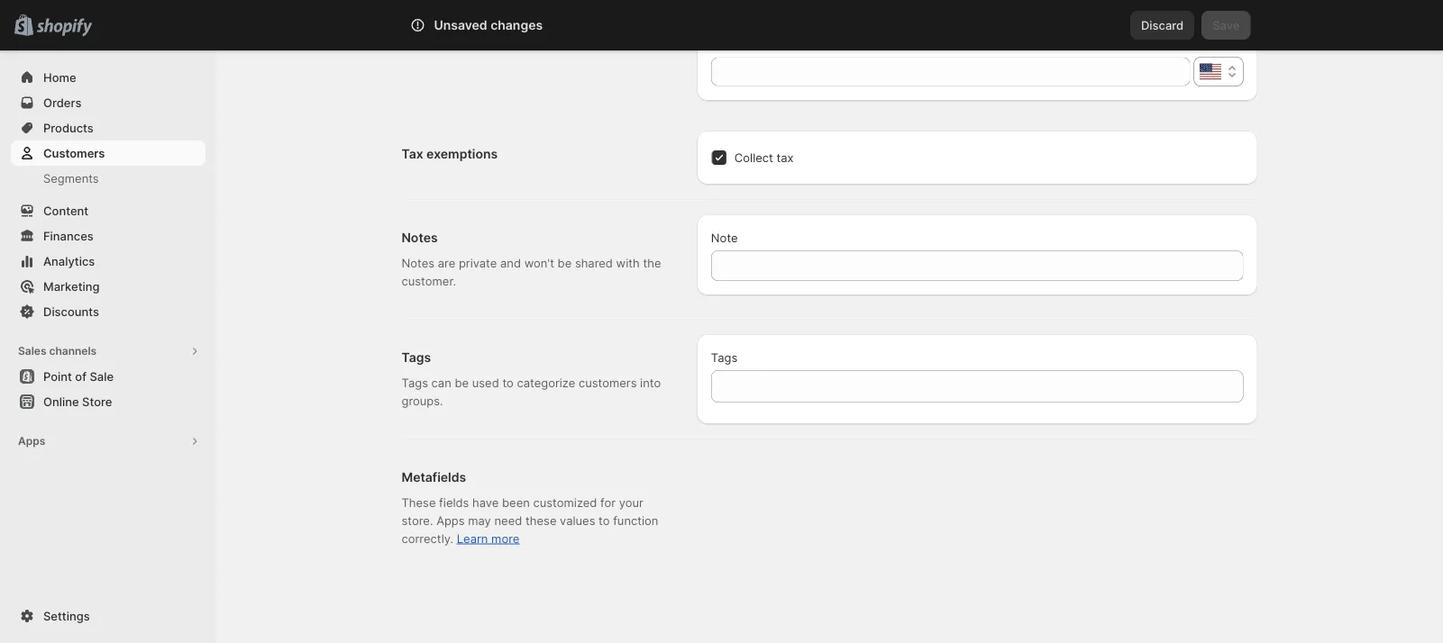 Task type: locate. For each thing, give the bounding box(es) containing it.
1 vertical spatial to
[[599, 514, 610, 528]]

1 vertical spatial be
[[455, 376, 469, 390]]

settings
[[43, 609, 90, 623]]

2 notes from the top
[[402, 256, 435, 270]]

home
[[43, 70, 76, 84]]

apps
[[18, 435, 45, 448], [436, 514, 465, 528]]

search button
[[460, 11, 983, 40]]

be
[[558, 256, 572, 270], [455, 376, 469, 390]]

be right can
[[455, 376, 469, 390]]

finances
[[43, 229, 94, 243]]

need
[[494, 514, 522, 528]]

customized
[[533, 496, 597, 510]]

1 horizontal spatial apps
[[436, 514, 465, 528]]

shared
[[575, 256, 613, 270]]

more
[[491, 532, 519, 546]]

notes are private and won't be shared with the customer.
[[402, 256, 661, 288]]

0 horizontal spatial to
[[502, 376, 514, 390]]

0 vertical spatial notes
[[402, 230, 438, 246]]

be inside tags can be used to categorize customers into groups.
[[455, 376, 469, 390]]

tags inside tags can be used to categorize customers into groups.
[[402, 376, 428, 390]]

apps down fields
[[436, 514, 465, 528]]

Phone text field
[[711, 57, 1190, 86]]

have
[[472, 496, 499, 510]]

for
[[600, 496, 616, 510]]

tax
[[776, 151, 794, 164]]

notes
[[402, 230, 438, 246], [402, 256, 435, 270]]

sales channels
[[18, 345, 97, 358]]

save
[[1213, 18, 1240, 32]]

search
[[489, 18, 528, 32]]

to down for
[[599, 514, 610, 528]]

the
[[643, 256, 661, 270]]

marketing link
[[11, 274, 206, 299]]

of
[[75, 370, 86, 384]]

1 notes from the top
[[402, 230, 438, 246]]

your
[[619, 496, 643, 510]]

channels
[[49, 345, 97, 358]]

point of sale link
[[11, 364, 206, 389]]

content link
[[11, 198, 206, 224]]

apps down online
[[18, 435, 45, 448]]

0 vertical spatial apps
[[18, 435, 45, 448]]

0 vertical spatial to
[[502, 376, 514, 390]]

1 horizontal spatial be
[[558, 256, 572, 270]]

are
[[438, 256, 455, 270]]

products
[[43, 121, 94, 135]]

apps inside these fields have been customized for your store. apps may need these values to function correctly.
[[436, 514, 465, 528]]

products link
[[11, 115, 206, 141]]

to inside these fields have been customized for your store. apps may need these values to function correctly.
[[599, 514, 610, 528]]

tags
[[402, 350, 431, 365], [711, 351, 738, 365], [402, 376, 428, 390]]

notes inside notes are private and won't be shared with the customer.
[[402, 256, 435, 270]]

phone
[[711, 37, 746, 51]]

collect tax
[[734, 151, 794, 164]]

shopify image
[[36, 18, 92, 36]]

to
[[502, 376, 514, 390], [599, 514, 610, 528]]

discounts link
[[11, 299, 206, 324]]

be right won't
[[558, 256, 572, 270]]

to right used
[[502, 376, 514, 390]]

point of sale button
[[0, 364, 216, 389]]

sales channels button
[[11, 339, 206, 364]]

1 vertical spatial apps
[[436, 514, 465, 528]]

1 vertical spatial notes
[[402, 256, 435, 270]]

1 horizontal spatial to
[[599, 514, 610, 528]]

orders
[[43, 96, 82, 110]]

0 vertical spatial be
[[558, 256, 572, 270]]

apps button
[[11, 429, 206, 454]]

orders link
[[11, 90, 206, 115]]

discounts
[[43, 305, 99, 319]]

correctly.
[[402, 532, 453, 546]]

private
[[459, 256, 497, 270]]

0 horizontal spatial apps
[[18, 435, 45, 448]]

marketing
[[43, 279, 100, 293]]

with
[[616, 256, 640, 270]]

save button
[[1202, 11, 1251, 40]]

Tags field
[[722, 370, 1233, 403]]

0 horizontal spatial be
[[455, 376, 469, 390]]

used
[[472, 376, 499, 390]]

can
[[431, 376, 451, 390]]

united states (+1) image
[[1200, 64, 1221, 80]]

these
[[402, 496, 436, 510]]

tags can be used to categorize customers into groups.
[[402, 376, 661, 408]]



Task type: describe. For each thing, give the bounding box(es) containing it.
and
[[500, 256, 521, 270]]

online store link
[[11, 389, 206, 415]]

notes for notes are private and won't be shared with the customer.
[[402, 256, 435, 270]]

tax exemptions
[[402, 146, 498, 162]]

learn more
[[457, 532, 519, 546]]

analytics link
[[11, 249, 206, 274]]

these fields have been customized for your store. apps may need these values to function correctly.
[[402, 496, 658, 546]]

content
[[43, 204, 88, 218]]

groups.
[[402, 394, 443, 408]]

learn more link
[[457, 532, 519, 546]]

be inside notes are private and won't be shared with the customer.
[[558, 256, 572, 270]]

online store button
[[0, 389, 216, 415]]

categorize
[[517, 376, 575, 390]]

exemptions
[[426, 146, 498, 162]]

tax
[[402, 146, 423, 162]]

segments
[[43, 171, 99, 185]]

customers link
[[11, 141, 206, 166]]

won't
[[524, 256, 554, 270]]

discard
[[1141, 18, 1184, 32]]

may
[[468, 514, 491, 528]]

function
[[613, 514, 658, 528]]

learn
[[457, 532, 488, 546]]

settings link
[[11, 604, 206, 629]]

point
[[43, 370, 72, 384]]

discard button
[[1130, 11, 1194, 40]]

into
[[640, 376, 661, 390]]

sale
[[90, 370, 114, 384]]

store
[[82, 395, 112, 409]]

unsaved changes
[[434, 18, 543, 33]]

metafields
[[402, 470, 466, 485]]

sales
[[18, 345, 46, 358]]

finances link
[[11, 224, 206, 249]]

apps inside button
[[18, 435, 45, 448]]

Note text field
[[711, 251, 1243, 281]]

unsaved
[[434, 18, 487, 33]]

notes for notes
[[402, 230, 438, 246]]

collect
[[734, 151, 773, 164]]

online store
[[43, 395, 112, 409]]

to inside tags can be used to categorize customers into groups.
[[502, 376, 514, 390]]

point of sale
[[43, 370, 114, 384]]

customers
[[579, 376, 637, 390]]

fields
[[439, 496, 469, 510]]

customers
[[43, 146, 105, 160]]

values
[[560, 514, 595, 528]]

store.
[[402, 514, 433, 528]]

online
[[43, 395, 79, 409]]

these
[[525, 514, 557, 528]]

been
[[502, 496, 530, 510]]

analytics
[[43, 254, 95, 268]]

segments link
[[11, 166, 206, 191]]

home link
[[11, 65, 206, 90]]

changes
[[490, 18, 543, 33]]

note
[[711, 231, 738, 245]]

customer.
[[402, 274, 456, 288]]



Task type: vqa. For each thing, say whether or not it's contained in the screenshot.
the bottommost Supplier
no



